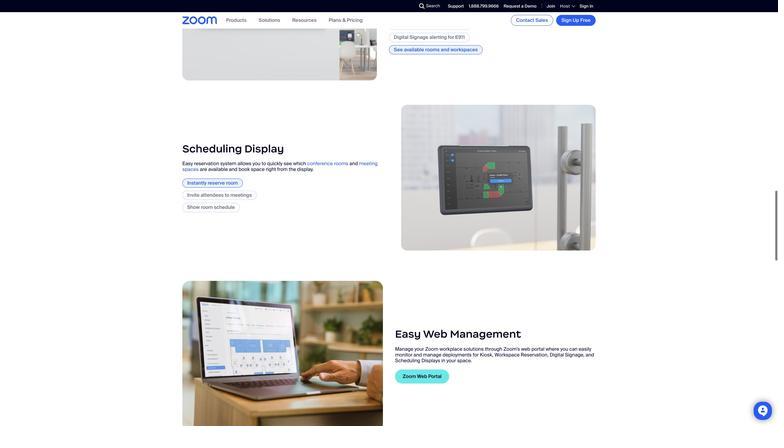 Task type: locate. For each thing, give the bounding box(es) containing it.
contact sales link
[[511, 15, 554, 26]]

1 vertical spatial sign
[[562, 17, 572, 23]]

1 vertical spatial to
[[262, 161, 266, 167]]

0 horizontal spatial the
[[289, 167, 296, 173]]

scheduling down manage
[[395, 358, 421, 364]]

see available rooms and workspaces button
[[389, 45, 483, 55]]

0 horizontal spatial zoom
[[403, 374, 416, 380]]

system
[[220, 161, 237, 167]]

kiosk,
[[480, 352, 494, 359]]

0 vertical spatial scheduling
[[183, 142, 242, 156]]

web up manage
[[424, 328, 448, 341]]

for left kiosk,
[[473, 352, 479, 359]]

web
[[424, 328, 448, 341], [417, 374, 428, 380]]

2 vertical spatial to
[[225, 192, 230, 199]]

join link
[[547, 3, 556, 9]]

zoom web portal
[[403, 374, 442, 380]]

and
[[441, 46, 450, 53], [350, 161, 358, 167], [229, 167, 238, 173], [414, 352, 422, 359], [586, 352, 595, 359]]

sales
[[536, 17, 549, 23]]

request
[[504, 3, 521, 9]]

0 vertical spatial digital
[[394, 34, 409, 41]]

where
[[546, 346, 560, 353]]

rooms inside scheduling display element
[[334, 161, 349, 167]]

1 vertical spatial room
[[201, 205, 213, 211]]

room up meetings
[[226, 180, 238, 186]]

1 vertical spatial digital
[[550, 352, 564, 359]]

0 horizontal spatial your
[[415, 346, 424, 353]]

1 vertical spatial scheduling
[[395, 358, 421, 364]]

1 horizontal spatial room
[[226, 180, 238, 186]]

1 horizontal spatial you
[[561, 346, 569, 353]]

to inside "invite attendees to meetings" button
[[225, 192, 230, 199]]

portal
[[429, 374, 442, 380]]

available inside scheduling display element
[[208, 167, 228, 173]]

office floor plan image
[[183, 0, 377, 81]]

0 vertical spatial to
[[432, 10, 437, 16]]

allows
[[238, 161, 252, 167]]

1 horizontal spatial scheduling
[[395, 358, 421, 364]]

0 vertical spatial easy
[[183, 161, 193, 167]]

easy for easy web management
[[395, 328, 421, 341]]

available up reserve
[[208, 167, 228, 173]]

wirelessly share to the display
[[394, 10, 463, 16]]

easy reservation system allows you to quickly see which conference rooms and
[[183, 161, 359, 167]]

0 horizontal spatial scheduling
[[183, 142, 242, 156]]

0 horizontal spatial available
[[208, 167, 228, 173]]

resources
[[293, 17, 317, 24]]

the inside scheduling display element
[[289, 167, 296, 173]]

deployments
[[443, 352, 472, 359]]

solutions
[[259, 17, 280, 24]]

room
[[226, 180, 238, 186], [201, 205, 213, 211]]

man reviewing floor plans on computer image
[[183, 281, 383, 427]]

digital
[[394, 34, 409, 41], [550, 352, 564, 359]]

digital inside manage your zoom workplace solutions through zoom's web portal where you can easily monitor and manage deployments for kiosk, workspace reservation, digital signage, and scheduling displays in your space.
[[550, 352, 564, 359]]

and left meeting
[[350, 161, 358, 167]]

digital up see
[[394, 34, 409, 41]]

through
[[485, 346, 503, 353]]

0 vertical spatial zoom
[[426, 346, 439, 353]]

the
[[438, 10, 445, 16], [289, 167, 296, 173]]

solutions button
[[259, 17, 280, 24]]

zoom up "displays"
[[426, 346, 439, 353]]

digital inside button
[[394, 34, 409, 41]]

reserve
[[208, 180, 225, 186]]

to up schedule
[[225, 192, 230, 199]]

rooms
[[426, 46, 440, 53], [334, 161, 349, 167]]

1 vertical spatial you
[[561, 346, 569, 353]]

1 horizontal spatial rooms
[[426, 46, 440, 53]]

1 vertical spatial web
[[417, 374, 428, 380]]

zoom down monitor
[[403, 374, 416, 380]]

and left "book"
[[229, 167, 238, 173]]

to down search
[[432, 10, 437, 16]]

you inside manage your zoom workplace solutions through zoom's web portal where you can easily monitor and manage deployments for kiosk, workspace reservation, digital signage, and scheduling displays in your space.
[[561, 346, 569, 353]]

schedule
[[214, 205, 235, 211]]

for left e911
[[448, 34, 455, 41]]

meetings
[[231, 192, 252, 199]]

to for meetings
[[225, 192, 230, 199]]

space.
[[458, 358, 472, 364]]

your right manage
[[415, 346, 424, 353]]

1 horizontal spatial your
[[447, 358, 456, 364]]

1 horizontal spatial zoom
[[426, 346, 439, 353]]

1 horizontal spatial easy
[[395, 328, 421, 341]]

manage your zoom workplace solutions through zoom's web portal where you can easily monitor and manage deployments for kiosk, workspace reservation, digital signage, and scheduling displays in your space.
[[395, 346, 595, 364]]

you right allows
[[253, 161, 261, 167]]

to inside wirelessly share to the display button
[[432, 10, 437, 16]]

0 vertical spatial for
[[448, 34, 455, 41]]

available inside button
[[404, 46, 424, 53]]

0 horizontal spatial you
[[253, 161, 261, 167]]

zoom inside manage your zoom workplace solutions through zoom's web portal where you can easily monitor and manage deployments for kiosk, workspace reservation, digital signage, and scheduling displays in your space.
[[426, 346, 439, 353]]

0 horizontal spatial to
[[225, 192, 230, 199]]

0 horizontal spatial digital
[[394, 34, 409, 41]]

1 vertical spatial the
[[289, 167, 296, 173]]

you left can
[[561, 346, 569, 353]]

management
[[450, 328, 522, 341]]

display.
[[297, 167, 314, 173]]

1 horizontal spatial for
[[473, 352, 479, 359]]

easy
[[183, 161, 193, 167], [395, 328, 421, 341]]

1.888.799.9666 link
[[469, 3, 499, 9]]

contact
[[517, 17, 535, 23]]

book
[[239, 167, 250, 173]]

1 horizontal spatial sign
[[580, 3, 589, 9]]

sign left in
[[580, 3, 589, 9]]

attendees
[[201, 192, 224, 199]]

host button
[[561, 3, 575, 9]]

easy up manage
[[395, 328, 421, 341]]

the down search
[[438, 10, 445, 16]]

available
[[404, 46, 424, 53], [208, 167, 228, 173]]

easy left are
[[183, 161, 193, 167]]

0 vertical spatial you
[[253, 161, 261, 167]]

and inside button
[[441, 46, 450, 53]]

room right the show
[[201, 205, 213, 211]]

1 horizontal spatial the
[[438, 10, 445, 16]]

sign up free link
[[557, 15, 596, 26]]

1 vertical spatial zoom
[[403, 374, 416, 380]]

web left portal
[[417, 374, 428, 380]]

workspace
[[495, 352, 520, 359]]

workplace
[[440, 346, 463, 353]]

sign left up
[[562, 17, 572, 23]]

0 vertical spatial the
[[438, 10, 445, 16]]

1 vertical spatial for
[[473, 352, 479, 359]]

you inside scheduling display element
[[253, 161, 261, 167]]

0 horizontal spatial easy
[[183, 161, 193, 167]]

scheduling display element
[[183, 105, 596, 251]]

show
[[187, 205, 200, 211]]

plans & pricing
[[329, 17, 363, 24]]

the right from
[[289, 167, 296, 173]]

to
[[432, 10, 437, 16], [262, 161, 266, 167], [225, 192, 230, 199]]

None search field
[[397, 1, 421, 11]]

1 horizontal spatial available
[[404, 46, 424, 53]]

2 horizontal spatial to
[[432, 10, 437, 16]]

0 vertical spatial rooms
[[426, 46, 440, 53]]

you
[[253, 161, 261, 167], [561, 346, 569, 353]]

and right monitor
[[414, 352, 422, 359]]

scheduling up reservation
[[183, 142, 242, 156]]

digital signage element
[[183, 0, 596, 81]]

web for easy
[[424, 328, 448, 341]]

reservation,
[[521, 352, 549, 359]]

available down signage
[[404, 46, 424, 53]]

right
[[266, 167, 276, 173]]

0 vertical spatial sign
[[580, 3, 589, 9]]

0 horizontal spatial room
[[201, 205, 213, 211]]

search image
[[420, 3, 425, 9], [420, 3, 425, 9]]

e911
[[456, 34, 465, 41]]

0 horizontal spatial rooms
[[334, 161, 349, 167]]

manage
[[424, 352, 442, 359]]

to left quickly
[[262, 161, 266, 167]]

meeting spaces link
[[183, 161, 378, 173]]

easy inside scheduling display element
[[183, 161, 193, 167]]

meeting
[[359, 161, 378, 167]]

digital left can
[[550, 352, 564, 359]]

your right in
[[447, 358, 456, 364]]

0 vertical spatial available
[[404, 46, 424, 53]]

0 horizontal spatial for
[[448, 34, 455, 41]]

alerting
[[430, 34, 447, 41]]

0 vertical spatial web
[[424, 328, 448, 341]]

easy for easy reservation system allows you to quickly see which conference rooms and
[[183, 161, 193, 167]]

space
[[251, 167, 265, 173]]

rooms right the conference
[[334, 161, 349, 167]]

scheduling
[[183, 142, 242, 156], [395, 358, 421, 364]]

1 vertical spatial easy
[[395, 328, 421, 341]]

resources button
[[293, 17, 317, 24]]

1 vertical spatial available
[[208, 167, 228, 173]]

sign inside 'link'
[[562, 17, 572, 23]]

1 horizontal spatial digital
[[550, 352, 564, 359]]

1 vertical spatial rooms
[[334, 161, 349, 167]]

0 horizontal spatial sign
[[562, 17, 572, 23]]

and down alerting
[[441, 46, 450, 53]]

rooms down digital signage alerting for e911 button
[[426, 46, 440, 53]]



Task type: describe. For each thing, give the bounding box(es) containing it.
products
[[226, 17, 247, 24]]

plans
[[329, 17, 342, 24]]

search
[[427, 3, 440, 9]]

easy web management
[[395, 328, 522, 341]]

web for zoom
[[417, 374, 428, 380]]

1 vertical spatial your
[[447, 358, 456, 364]]

signage,
[[566, 352, 585, 359]]

display
[[446, 10, 463, 16]]

available for see
[[404, 46, 424, 53]]

zoom web portal link
[[395, 370, 450, 384]]

up
[[573, 17, 580, 23]]

can
[[570, 346, 578, 353]]

0 vertical spatial room
[[226, 180, 238, 186]]

contact sales
[[517, 17, 549, 23]]

sign up free
[[562, 17, 591, 23]]

sign for sign in
[[580, 3, 589, 9]]

conference
[[308, 161, 333, 167]]

wirelessly
[[394, 10, 417, 16]]

a
[[522, 3, 524, 9]]

sign in link
[[580, 3, 594, 9]]

and right 'signage,'
[[586, 352, 595, 359]]

&
[[343, 17, 346, 24]]

are available and book space right from the display.
[[199, 167, 314, 173]]

to for the
[[432, 10, 437, 16]]

see available rooms and workspaces
[[394, 46, 478, 53]]

digital signage alerting for e911 button
[[389, 33, 470, 42]]

zoom logo image
[[183, 16, 217, 24]]

see
[[284, 161, 292, 167]]

show room schedule button
[[183, 203, 240, 213]]

1.888.799.9666
[[469, 3, 499, 9]]

request a demo
[[504, 3, 537, 9]]

invite
[[187, 192, 200, 199]]

host
[[561, 3, 571, 9]]

floor plan on an ipad image
[[402, 105, 596, 251]]

request a demo link
[[504, 3, 537, 9]]

conference rooms link
[[308, 161, 349, 167]]

in
[[590, 3, 594, 9]]

quickly
[[267, 161, 283, 167]]

scheduling inside manage your zoom workplace solutions through zoom's web portal where you can easily monitor and manage deployments for kiosk, workspace reservation, digital signage, and scheduling displays in your space.
[[395, 358, 421, 364]]

free
[[581, 17, 591, 23]]

share
[[418, 10, 431, 16]]

support link
[[448, 3, 464, 9]]

monitor
[[395, 352, 413, 359]]

zoom's
[[504, 346, 520, 353]]

digital signage alerting for e911
[[394, 34, 465, 41]]

displays
[[422, 358, 441, 364]]

wirelessly share to the display button
[[389, 8, 467, 18]]

0 vertical spatial your
[[415, 346, 424, 353]]

sign for sign up free
[[562, 17, 572, 23]]

support
[[448, 3, 464, 9]]

zoom inside zoom web portal link
[[403, 374, 416, 380]]

invite attendees to meetings button
[[183, 191, 257, 200]]

see
[[394, 46, 403, 53]]

in
[[442, 358, 446, 364]]

spaces
[[183, 167, 199, 173]]

1 horizontal spatial to
[[262, 161, 266, 167]]

join
[[547, 3, 556, 9]]

products button
[[226, 17, 247, 24]]

from
[[277, 167, 288, 173]]

display
[[245, 142, 284, 156]]

instantly reserve room
[[187, 180, 238, 186]]

web
[[522, 346, 531, 353]]

which
[[293, 161, 306, 167]]

signage
[[410, 34, 429, 41]]

instantly reserve room button
[[183, 179, 243, 188]]

plans & pricing link
[[329, 17, 363, 24]]

workspaces
[[451, 46, 478, 53]]

easily
[[579, 346, 592, 353]]

are
[[200, 167, 207, 173]]

rooms inside see available rooms and workspaces button
[[426, 46, 440, 53]]

the inside wirelessly share to the display button
[[438, 10, 445, 16]]

portal
[[532, 346, 545, 353]]

demo
[[525, 3, 537, 9]]

scheduling display
[[183, 142, 284, 156]]

invite attendees to meetings
[[187, 192, 252, 199]]

instantly
[[187, 180, 207, 186]]

for inside button
[[448, 34, 455, 41]]

solutions
[[464, 346, 484, 353]]

reservation
[[194, 161, 219, 167]]

pricing
[[347, 17, 363, 24]]

available for are
[[208, 167, 228, 173]]

sign in
[[580, 3, 594, 9]]

for inside manage your zoom workplace solutions through zoom's web portal where you can easily monitor and manage deployments for kiosk, workspace reservation, digital signage, and scheduling displays in your space.
[[473, 352, 479, 359]]

show room schedule
[[187, 205, 235, 211]]



Task type: vqa. For each thing, say whether or not it's contained in the screenshot.
Conduct within Conduct Multi-Day Events And Conferences With Concurrent Sessions
no



